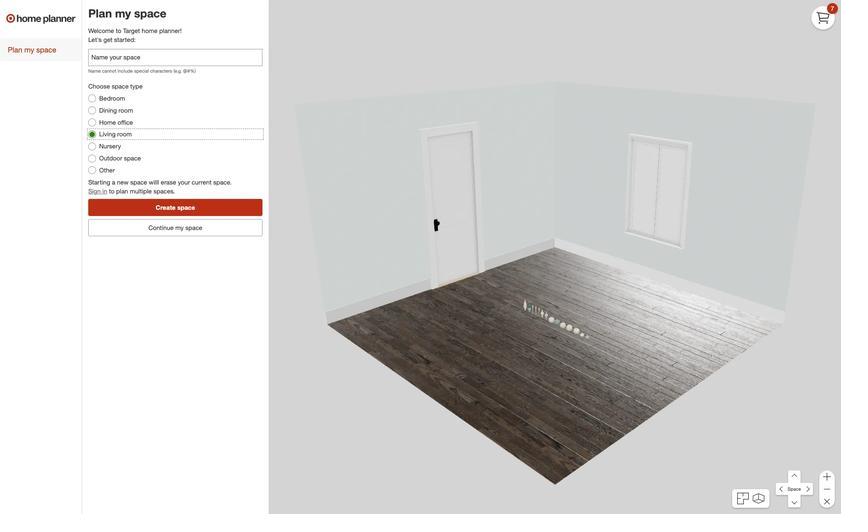 Task type: locate. For each thing, give the bounding box(es) containing it.
1 horizontal spatial to
[[116, 27, 121, 35]]

type
[[130, 83, 143, 90]]

0 horizontal spatial my
[[24, 45, 34, 54]]

office
[[118, 119, 133, 126]]

Outdoor space radio
[[88, 155, 96, 162]]

sign
[[88, 187, 101, 195]]

0 vertical spatial to
[[116, 27, 121, 35]]

my
[[115, 6, 131, 20], [24, 45, 34, 54], [175, 224, 184, 232]]

0 vertical spatial plan
[[88, 6, 112, 20]]

plan my space
[[88, 6, 166, 20], [8, 45, 56, 54]]

to inside 'starting a new space willl erase your current space. sign in to plan multiple spaces.'
[[109, 187, 115, 195]]

a
[[112, 179, 115, 186]]

space inside 'starting a new space willl erase your current space. sign in to plan multiple spaces.'
[[130, 179, 147, 186]]

7 button
[[812, 3, 838, 30]]

space down create space 'button'
[[186, 224, 202, 232]]

welcome to target home planner! let's get started:
[[88, 27, 182, 44]]

None text field
[[88, 49, 263, 66]]

plan my space down home planner landing page image
[[8, 45, 56, 54]]

space right "create"
[[177, 204, 195, 211]]

0 vertical spatial room
[[119, 107, 133, 114]]

my up the target
[[115, 6, 131, 20]]

dining
[[99, 107, 117, 114]]

my inside 'button'
[[24, 45, 34, 54]]

space
[[134, 6, 166, 20], [36, 45, 56, 54], [112, 83, 129, 90], [124, 155, 141, 162], [130, 179, 147, 186], [177, 204, 195, 211], [186, 224, 202, 232]]

plan my space button
[[0, 38, 82, 61]]

to up started:
[[116, 27, 121, 35]]

tilt camera down 30° image
[[789, 496, 801, 508]]

multiple
[[130, 187, 152, 195]]

Home office radio
[[88, 119, 96, 126]]

Bedroom radio
[[88, 95, 96, 102]]

get
[[103, 36, 112, 44]]

name cannot include special characters (e.g. @#%)
[[88, 68, 196, 74]]

new
[[117, 179, 129, 186]]

choose
[[88, 83, 110, 90]]

include
[[118, 68, 133, 74]]

plan my space up the target
[[88, 6, 166, 20]]

@#%)
[[183, 68, 196, 74]]

0 horizontal spatial plan
[[8, 45, 22, 54]]

plan
[[88, 6, 112, 20], [8, 45, 22, 54]]

1 horizontal spatial plan my space
[[88, 6, 166, 20]]

0 horizontal spatial to
[[109, 187, 115, 195]]

my down home planner landing page image
[[24, 45, 34, 54]]

outdoor space
[[99, 155, 141, 162]]

0 horizontal spatial plan my space
[[8, 45, 56, 54]]

outdoor
[[99, 155, 122, 162]]

2 horizontal spatial my
[[175, 224, 184, 232]]

nursery
[[99, 143, 121, 150]]

space up multiple
[[130, 179, 147, 186]]

room for living room
[[117, 131, 132, 138]]

sign in button
[[88, 187, 107, 196]]

space
[[788, 487, 802, 493]]

to
[[116, 27, 121, 35], [109, 187, 115, 195]]

(e.g.
[[174, 68, 182, 74]]

other
[[99, 167, 115, 174]]

your
[[178, 179, 190, 186]]

1 vertical spatial plan my space
[[8, 45, 56, 54]]

in
[[102, 187, 107, 195]]

plan my space inside 'button'
[[8, 45, 56, 54]]

plan inside the plan my space 'button'
[[8, 45, 22, 54]]

1 vertical spatial plan
[[8, 45, 22, 54]]

1 vertical spatial room
[[117, 131, 132, 138]]

starting
[[88, 179, 110, 186]]

1 vertical spatial my
[[24, 45, 34, 54]]

to right in
[[109, 187, 115, 195]]

special
[[134, 68, 149, 74]]

1 horizontal spatial my
[[115, 6, 131, 20]]

1 vertical spatial to
[[109, 187, 115, 195]]

Dining room radio
[[88, 107, 96, 114]]

willl
[[149, 179, 159, 186]]

2 vertical spatial my
[[175, 224, 184, 232]]

room up office
[[119, 107, 133, 114]]

plan
[[116, 187, 128, 195]]

my right continue
[[175, 224, 184, 232]]

pan camera left 30° image
[[776, 483, 789, 496]]

pan camera right 30° image
[[801, 483, 813, 496]]

space inside button
[[186, 224, 202, 232]]

room down office
[[117, 131, 132, 138]]

room
[[119, 107, 133, 114], [117, 131, 132, 138]]



Task type: vqa. For each thing, say whether or not it's contained in the screenshot.
a
yes



Task type: describe. For each thing, give the bounding box(es) containing it.
started:
[[114, 36, 136, 44]]

0 vertical spatial plan my space
[[88, 6, 166, 20]]

Living room radio
[[88, 131, 96, 138]]

space up the home
[[134, 6, 166, 20]]

home
[[142, 27, 158, 35]]

cannot
[[102, 68, 116, 74]]

bedroom
[[99, 95, 125, 102]]

1 horizontal spatial plan
[[88, 6, 112, 20]]

choose space type
[[88, 83, 143, 90]]

planner!
[[159, 27, 182, 35]]

spaces.
[[154, 187, 175, 195]]

welcome
[[88, 27, 114, 35]]

starting a new space willl erase your current space. sign in to plan multiple spaces.
[[88, 179, 232, 195]]

living
[[99, 131, 116, 138]]

space up bedroom
[[112, 83, 129, 90]]

create
[[156, 204, 176, 211]]

create space
[[156, 204, 195, 211]]

create space button
[[88, 199, 263, 216]]

space.
[[213, 179, 232, 186]]

0 vertical spatial my
[[115, 6, 131, 20]]

space right the outdoor
[[124, 155, 141, 162]]

current
[[192, 179, 212, 186]]

home office
[[99, 119, 133, 126]]

space down home planner landing page image
[[36, 45, 56, 54]]

target
[[123, 27, 140, 35]]

Other radio
[[88, 167, 96, 174]]

living room
[[99, 131, 132, 138]]

continue
[[149, 224, 174, 232]]

room for dining room
[[119, 107, 133, 114]]

my inside button
[[175, 224, 184, 232]]

erase
[[161, 179, 176, 186]]

dining room
[[99, 107, 133, 114]]

let's
[[88, 36, 102, 44]]

continue my space
[[149, 224, 202, 232]]

home
[[99, 119, 116, 126]]

to inside welcome to target home planner! let's get started:
[[116, 27, 121, 35]]

characters
[[150, 68, 172, 74]]

continue my space button
[[88, 219, 263, 236]]

7
[[831, 5, 835, 12]]

front view button icon image
[[753, 494, 765, 504]]

Nursery radio
[[88, 143, 96, 150]]

home planner landing page image
[[6, 6, 75, 31]]

top view button icon image
[[738, 493, 749, 505]]

tilt camera up 30° image
[[789, 471, 801, 484]]

name
[[88, 68, 101, 74]]



